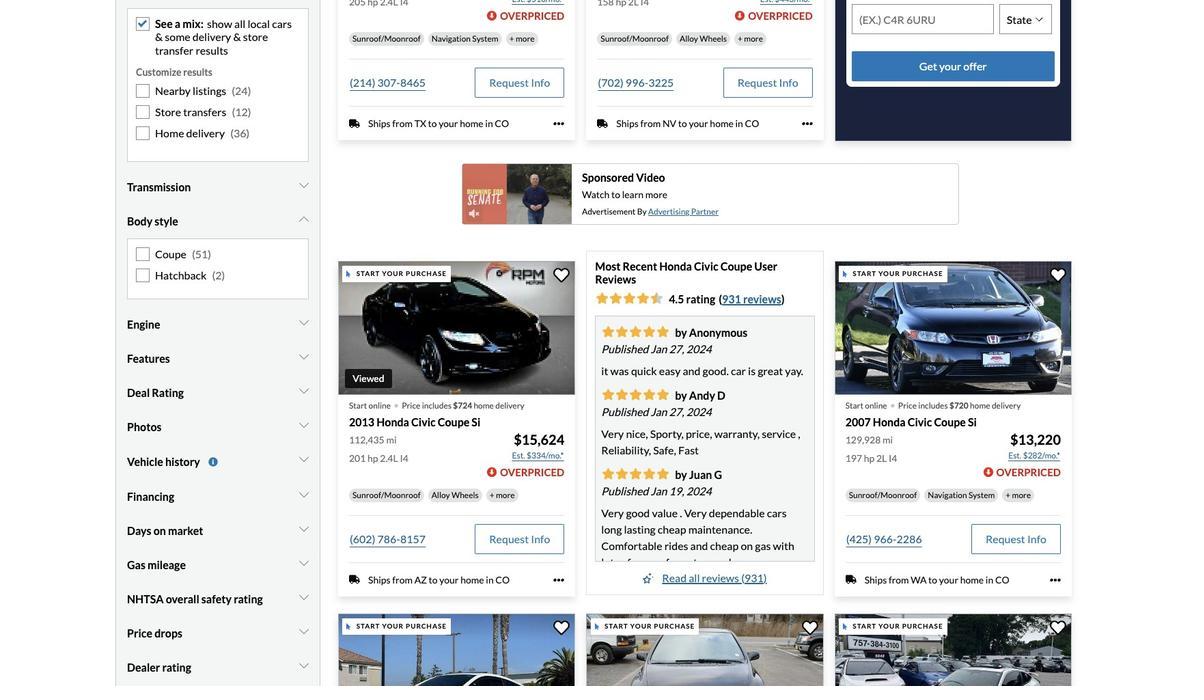 Task type: locate. For each thing, give the bounding box(es) containing it.
coupe down $720
[[934, 415, 966, 428]]

2024 inside by juan g published jan 19, 2024
[[686, 485, 712, 498]]

fast
[[679, 444, 699, 457]]

purchase for nighthawk black pearl 2007 honda civic coupe si coupe front-wheel drive manual image
[[902, 269, 943, 278]]

rides
[[665, 539, 688, 552]]

1 vertical spatial published
[[602, 406, 649, 418]]

all left local
[[234, 17, 246, 30]]

all inside show all local cars & some delivery & store transfer results
[[234, 17, 246, 30]]

by inside by juan g published jan 19, 2024
[[675, 468, 687, 481]]

1 vertical spatial results
[[183, 66, 212, 78]]

chevron down image inside deal rating dropdown button
[[299, 385, 309, 396]]

by inside by anonymous published jan 27, 2024
[[675, 326, 687, 339]]

mi up 2l on the bottom of page
[[883, 434, 893, 445]]

request for 2286
[[986, 532, 1026, 545]]

est.
[[512, 450, 525, 460], [1009, 450, 1022, 460]]

1 vertical spatial 931
[[745, 572, 764, 585]]

request info for 2286
[[986, 532, 1047, 545]]

0 vertical spatial ellipsis h image
[[554, 119, 565, 129]]

27, up sporty,
[[669, 406, 684, 418]]

gas mileage button
[[127, 548, 309, 582]]

on
[[154, 524, 166, 537], [741, 539, 753, 552]]

easy
[[659, 365, 681, 377]]

931
[[722, 293, 741, 306], [745, 572, 764, 585]]

1 horizontal spatial i4
[[889, 452, 897, 464]]

1 si from the left
[[472, 415, 481, 428]]

1 horizontal spatial )
[[782, 293, 785, 306]]

1 horizontal spatial mouse pointer image
[[843, 270, 848, 277]]

27, inside by anonymous published jan 27, 2024
[[669, 343, 684, 356]]

3 by from the top
[[675, 468, 687, 481]]

1 horizontal spatial cars
[[767, 507, 787, 520]]

1 horizontal spatial honda
[[660, 260, 692, 273]]

engine
[[127, 317, 160, 330]]

from left wa
[[889, 574, 909, 585]]

0 vertical spatial (
[[719, 293, 722, 306]]

price inside start online · price includes $720 home delivery 2007 honda civic coupe si
[[898, 400, 917, 410]]

to right nv
[[678, 118, 687, 129]]

est. down the $15,624
[[512, 450, 525, 460]]

0 horizontal spatial ·
[[394, 391, 399, 416]]

from for wa
[[889, 574, 909, 585]]

civic
[[694, 260, 719, 273], [411, 415, 436, 428], [908, 415, 932, 428]]

anonymous
[[689, 326, 748, 339]]

on right days
[[154, 524, 166, 537]]

start for white 2019 honda civic coupe si fwd with summer tires coupe front-wheel drive 6-speed manual image
[[853, 622, 877, 630]]

honda up 112,435 mi 201 hp 2.4l i4
[[377, 415, 409, 428]]

3 mouse pointer image from the left
[[843, 623, 848, 630]]

view more image
[[208, 457, 218, 467]]

home for ships from az to your home in co
[[461, 574, 484, 585]]

advertisement element
[[462, 163, 959, 225]]

201
[[349, 452, 366, 464]]

1 horizontal spatial cheap
[[710, 539, 739, 552]]

request
[[489, 76, 529, 89], [738, 76, 777, 89], [489, 532, 529, 545], [986, 532, 1026, 545]]

ships
[[368, 118, 391, 129], [617, 118, 639, 129], [368, 574, 391, 585], [865, 574, 887, 585]]

chevron down image inside "financing" dropdown button
[[299, 489, 309, 500]]

si inside start online · price includes $720 home delivery 2007 honda civic coupe si
[[968, 415, 977, 428]]

home right $724
[[474, 400, 494, 410]]

1 horizontal spatial rating
[[234, 593, 263, 606]]

2 horizontal spatial price
[[898, 400, 917, 410]]

2 vertical spatial rating
[[162, 661, 191, 674]]

1 horizontal spatial ellipsis h image
[[802, 119, 813, 129]]

honda up 4.5
[[660, 260, 692, 273]]

chevron down image for engine
[[299, 317, 309, 328]]

published up good
[[602, 485, 649, 498]]

cheap up the rides
[[658, 523, 686, 536]]

9 chevron down image from the top
[[299, 626, 309, 637]]

0 horizontal spatial reviews
[[702, 572, 739, 585]]

chevron down image inside 'dealer rating' dropdown button
[[299, 660, 309, 671]]

0 horizontal spatial cars
[[272, 17, 292, 30]]

2 vertical spatial 2024
[[686, 485, 712, 498]]

published up the nice,
[[602, 406, 649, 418]]

ships left az
[[368, 574, 391, 585]]

0 horizontal spatial cheap
[[658, 523, 686, 536]]

2 hp from the left
[[864, 452, 875, 464]]

2 by from the top
[[675, 389, 687, 402]]

juan
[[689, 468, 712, 481]]

0 vertical spatial jan
[[651, 343, 667, 356]]

1 horizontal spatial ·
[[890, 391, 896, 416]]

delivery up the $15,624
[[496, 400, 525, 410]]

2 27, from the top
[[669, 406, 684, 418]]

$334/mo.*
[[527, 450, 564, 460]]

civic inside start online · price includes $720 home delivery 2007 honda civic coupe si
[[908, 415, 932, 428]]

rating right dealer
[[162, 661, 191, 674]]

chevron down image inside nhtsa overall safety rating dropdown button
[[299, 592, 309, 603]]

1 2024 from the top
[[686, 343, 712, 356]]

purchase for white 2019 honda civic coupe si fwd with summer tires coupe front-wheel drive 6-speed manual image
[[902, 622, 943, 630]]

navigation
[[432, 34, 471, 44], [928, 490, 967, 500]]

0 horizontal spatial includes
[[422, 400, 452, 410]]

0 horizontal spatial navigation
[[432, 34, 471, 44]]

from for tx
[[392, 118, 413, 129]]

includes left $724
[[422, 400, 452, 410]]

0 vertical spatial alloy wheels
[[680, 34, 727, 44]]

by for by andy d
[[675, 389, 687, 402]]

published for by juan g published jan 19, 2024
[[602, 485, 649, 498]]

1 horizontal spatial mi
[[883, 434, 893, 445]]

2 · from the left
[[890, 391, 896, 416]]

hp inside 129,928 mi 197 hp 2l i4
[[864, 452, 875, 464]]

1 vertical spatial 2024
[[686, 406, 712, 418]]

0 horizontal spatial mi
[[386, 434, 397, 445]]

and left go
[[714, 556, 732, 569]]

price drops
[[127, 627, 182, 640]]

· for $13,220
[[890, 391, 896, 416]]

vehicle
[[127, 455, 163, 468]]

2286
[[897, 532, 922, 545]]

purchase for the white 2015 honda civic coupe si with navi and summer tires coupe front-wheel drive 6-speed manual image
[[406, 622, 447, 630]]

includes left $720
[[919, 400, 948, 410]]

7 chevron down image from the top
[[299, 558, 309, 569]]

coupe inside start online · price includes $724 home delivery 2013 honda civic coupe si
[[438, 415, 470, 428]]

i4 inside 112,435 mi 201 hp 2.4l i4
[[400, 452, 408, 464]]

photos button
[[127, 410, 309, 444]]

online inside start online · price includes $720 home delivery 2007 honda civic coupe si
[[865, 400, 887, 410]]

online inside start online · price includes $724 home delivery 2013 honda civic coupe si
[[369, 400, 391, 410]]

4 chevron down image from the top
[[299, 351, 309, 362]]

1 vertical spatial alloy wheels
[[432, 490, 479, 500]]

1 vertical spatial alloy
[[432, 490, 450, 500]]

1 vertical spatial )
[[764, 572, 767, 585]]

all for show
[[234, 17, 246, 30]]

1 horizontal spatial 931
[[745, 572, 764, 585]]

nighthawk black pearl 2007 honda civic coupe si coupe front-wheel drive manual image
[[835, 261, 1072, 395]]

to right tx
[[428, 118, 437, 129]]

1 horizontal spatial price
[[402, 400, 420, 410]]

0 vertical spatial cheap
[[658, 523, 686, 536]]

chevron down image inside price drops "dropdown button"
[[299, 626, 309, 637]]

home right az
[[461, 574, 484, 585]]

2 horizontal spatial mouse pointer image
[[843, 623, 848, 630]]

1 horizontal spatial si
[[968, 415, 977, 428]]

price left $720
[[898, 400, 917, 410]]

request info button
[[475, 68, 565, 98], [723, 68, 813, 98], [475, 524, 565, 554], [972, 524, 1061, 554]]

1 horizontal spatial navigation system
[[928, 490, 995, 500]]

27, up easy
[[669, 343, 684, 356]]

warranty,
[[715, 427, 760, 440]]

hp inside 112,435 mi 201 hp 2.4l i4
[[368, 452, 378, 464]]

request for 3225
[[738, 76, 777, 89]]

chevron down image for transmission
[[299, 180, 309, 191]]

ships down "(425) 966-2286" button
[[865, 574, 887, 585]]

1 mouse pointer image from the left
[[347, 623, 351, 630]]

chevron down image for price drops
[[299, 626, 309, 637]]

mi for $13,220
[[883, 434, 893, 445]]

8 chevron down image from the top
[[299, 592, 309, 603]]

request info button for (602) 786-8157
[[475, 524, 565, 554]]

to for tx
[[428, 118, 437, 129]]

27, inside by andy d published jan 27, 2024
[[669, 406, 684, 418]]

chevron down image inside features dropdown button
[[299, 351, 309, 362]]

hp left 2l on the bottom of page
[[864, 452, 875, 464]]

request info button for (425) 966-2286
[[972, 524, 1061, 554]]

cheap down maintenance.
[[710, 539, 739, 552]]

by left andy
[[675, 389, 687, 402]]

i4 right 2.4l
[[400, 452, 408, 464]]

coupe
[[155, 248, 187, 261], [721, 260, 752, 273], [438, 415, 470, 428], [934, 415, 966, 428]]

sunroof/moonroof down 2l on the bottom of page
[[849, 490, 917, 500]]

1 27, from the top
[[669, 343, 684, 356]]

start your purchase link
[[338, 614, 578, 686], [587, 614, 827, 686], [835, 614, 1075, 686]]

1 vertical spatial and
[[691, 539, 708, 552]]

3 chevron down image from the top
[[299, 453, 309, 464]]

1 vertical spatial on
[[741, 539, 753, 552]]

to for az
[[429, 574, 438, 585]]

cars right local
[[272, 17, 292, 30]]

hp right 201
[[368, 452, 378, 464]]

si inside start online · price includes $724 home delivery 2013 honda civic coupe si
[[472, 415, 481, 428]]

i4 right 2l on the bottom of page
[[889, 452, 897, 464]]

i4 inside 129,928 mi 197 hp 2l i4
[[889, 452, 897, 464]]

transfers
[[183, 105, 227, 118]]

1 est. from the left
[[512, 450, 525, 460]]

online up 2007
[[865, 400, 887, 410]]

2024 up the it was quick easy and good. car is great yay.
[[686, 343, 712, 356]]

mi inside 129,928 mi 197 hp 2l i4
[[883, 434, 893, 445]]

nhtsa
[[127, 593, 164, 606]]

1 horizontal spatial civic
[[694, 260, 719, 273]]

2 online from the left
[[865, 400, 887, 410]]

2007
[[846, 415, 871, 428]]

0 horizontal spatial ellipsis h image
[[554, 119, 565, 129]]

info for (602) 786-8157
[[531, 532, 550, 545]]

1 includes from the left
[[422, 400, 452, 410]]

delivery inside start online · price includes $724 home delivery 2013 honda civic coupe si
[[496, 400, 525, 410]]

0 vertical spatial all
[[234, 17, 246, 30]]

2 est. from the left
[[1009, 450, 1022, 460]]

truck image down (602) at the bottom of the page
[[349, 574, 360, 585]]

2013
[[349, 415, 375, 428]]

2 2024 from the top
[[686, 406, 712, 418]]

features
[[127, 352, 170, 365]]

2 vertical spatial jan
[[651, 485, 667, 498]]

0 horizontal spatial all
[[234, 17, 246, 30]]

· for $15,624
[[394, 391, 399, 416]]

1 horizontal spatial on
[[741, 539, 753, 552]]

cheap
[[658, 523, 686, 536], [710, 539, 739, 552]]

civic inside start online · price includes $724 home delivery 2013 honda civic coupe si
[[411, 415, 436, 428]]

chevron down image inside engine dropdown button
[[299, 317, 309, 328]]

2024 for juan
[[686, 485, 712, 498]]

delivery down show
[[193, 30, 231, 43]]

dealer
[[127, 661, 160, 674]]

0 horizontal spatial online
[[369, 400, 391, 410]]

1 hp from the left
[[368, 452, 378, 464]]

to
[[428, 118, 437, 129], [678, 118, 687, 129], [429, 574, 438, 585], [929, 574, 938, 585]]

0 horizontal spatial &
[[155, 30, 163, 43]]

(425)
[[846, 532, 872, 545]]

· inside start online · price includes $724 home delivery 2013 honda civic coupe si
[[394, 391, 399, 416]]

1 horizontal spatial includes
[[919, 400, 948, 410]]

jan left 19,
[[651, 485, 667, 498]]

by up 19,
[[675, 468, 687, 481]]

co for ships from az to your home in co
[[496, 574, 510, 585]]

)
[[782, 293, 785, 306], [764, 572, 767, 585]]

by inside by andy d published jan 27, 2024
[[675, 389, 687, 402]]

start for crystal black pearl 2013 honda civic coupe si coupe front-wheel drive 6-speed manual overdrive image
[[356, 269, 380, 278]]

0 horizontal spatial truck image
[[349, 574, 360, 585]]

truck image down (425) on the right bottom of the page
[[846, 574, 857, 585]]

$282/mo.*
[[1023, 450, 1060, 460]]

nice,
[[626, 427, 648, 440]]

price,
[[686, 427, 712, 440]]

request for 8157
[[489, 532, 529, 545]]

(51)
[[192, 248, 211, 261]]

( down go
[[742, 572, 745, 585]]

2024 inside by andy d published jan 27, 2024
[[686, 406, 712, 418]]

jan
[[651, 343, 667, 356], [651, 406, 667, 418], [651, 485, 667, 498]]

store transfers (12)
[[155, 105, 251, 118]]

mouse pointer image
[[347, 270, 351, 277], [843, 270, 848, 277]]

.
[[680, 507, 682, 520]]

1 horizontal spatial hp
[[864, 452, 875, 464]]

1 horizontal spatial mouse pointer image
[[595, 623, 599, 630]]

includes for $15,624
[[422, 400, 452, 410]]

truck image
[[349, 118, 360, 129]]

chevron down image inside body style dropdown button
[[299, 214, 309, 225]]

customize results
[[136, 66, 212, 78]]

to right az
[[429, 574, 438, 585]]

+ more
[[509, 34, 535, 44], [738, 34, 763, 44], [490, 490, 515, 500], [1006, 490, 1031, 500]]

· right 2013
[[394, 391, 399, 416]]

reviews down 'up'
[[702, 572, 739, 585]]

delivery down the transfers
[[186, 126, 225, 139]]

1 vertical spatial all
[[689, 572, 700, 585]]

co for ships from nv to your home in co
[[745, 118, 759, 129]]

co
[[495, 118, 509, 129], [745, 118, 759, 129], [496, 574, 510, 585], [996, 574, 1010, 585]]

mouse pointer image for $15,624
[[347, 270, 351, 277]]

price left $724
[[402, 400, 420, 410]]

i4 for $13,220
[[889, 452, 897, 464]]

$15,624
[[514, 431, 565, 447]]

reviews down user
[[743, 293, 782, 306]]

& left store
[[233, 30, 241, 43]]

coupe inside most recent honda civic coupe user reviews
[[721, 260, 752, 273]]

chevron down image inside photos dropdown button
[[299, 419, 309, 430]]

5 chevron down image from the top
[[299, 489, 309, 500]]

black 2010 honda civic coupe ex coupe front-wheel drive 5-speed automatic image
[[587, 614, 824, 686]]

1 mouse pointer image from the left
[[347, 270, 351, 277]]

on inside very good value . very dependable cars long lasting cheap maintenance. comfortable rides and cheap on gas with lots of power for get up and go
[[741, 539, 753, 552]]

honda right 2007
[[873, 415, 906, 428]]

0 horizontal spatial hp
[[368, 452, 378, 464]]

2 chevron down image from the top
[[299, 419, 309, 430]]

go
[[734, 556, 745, 569]]

mix:
[[183, 17, 204, 30]]

0 vertical spatial navigation system
[[432, 34, 499, 44]]

1 horizontal spatial est.
[[1009, 450, 1022, 460]]

2 mouse pointer image from the left
[[595, 623, 599, 630]]

0 horizontal spatial honda
[[377, 415, 409, 428]]

0 vertical spatial published
[[602, 343, 649, 356]]

for
[[666, 556, 680, 569]]

0 horizontal spatial alloy wheels
[[432, 490, 479, 500]]

chevron down image
[[299, 385, 309, 396], [299, 419, 309, 430], [299, 453, 309, 464], [299, 660, 309, 671]]

hp
[[368, 452, 378, 464], [864, 452, 875, 464]]

i4 for $15,624
[[400, 452, 408, 464]]

0 vertical spatial wheels
[[700, 34, 727, 44]]

1 i4 from the left
[[400, 452, 408, 464]]

(702) 996-3225
[[598, 76, 674, 89]]

on left gas
[[741, 539, 753, 552]]

results down show
[[196, 43, 228, 56]]

coupe left user
[[721, 260, 752, 273]]

3 2024 from the top
[[686, 485, 712, 498]]

6 chevron down image from the top
[[299, 524, 309, 534]]

1 vertical spatial 27,
[[669, 406, 684, 418]]

1 horizontal spatial alloy wheels
[[680, 34, 727, 44]]

truck image down the (702)
[[597, 118, 608, 129]]

est. inside $15,624 est. $334/mo.*
[[512, 450, 525, 460]]

2 mi from the left
[[883, 434, 893, 445]]

1 by from the top
[[675, 326, 687, 339]]

2 & from the left
[[233, 30, 241, 43]]

0 vertical spatial 931
[[722, 293, 741, 306]]

2 horizontal spatial rating
[[686, 293, 716, 306]]

online for $15,624
[[369, 400, 391, 410]]

rating for 4.5 rating ( 931 reviews )
[[686, 293, 716, 306]]

0 vertical spatial reviews
[[743, 293, 782, 306]]

price left the drops
[[127, 627, 152, 640]]

hp for $15,624
[[368, 452, 378, 464]]

ellipsis h image for ships from wa to your home in co
[[1050, 575, 1061, 585]]

and up 'up'
[[691, 539, 708, 552]]

2 horizontal spatial truck image
[[846, 574, 857, 585]]

very inside very nice, sporty, price, warranty, service , reliability, safe, fast
[[602, 427, 624, 440]]

1 online from the left
[[369, 400, 391, 410]]

from
[[392, 118, 413, 129], [641, 118, 661, 129], [392, 574, 413, 585], [889, 574, 909, 585]]

chevron down image inside days on market dropdown button
[[299, 524, 309, 534]]

$13,220
[[1011, 431, 1061, 447]]

jan inside by juan g published jan 19, 2024
[[651, 485, 667, 498]]

jan up easy
[[651, 343, 667, 356]]

mi inside 112,435 mi 201 hp 2.4l i4
[[386, 434, 397, 445]]

results up "nearby listings (24)"
[[183, 66, 212, 78]]

si down $724
[[472, 415, 481, 428]]

2024 down juan
[[686, 485, 712, 498]]

0 vertical spatial and
[[683, 365, 701, 377]]

from for az
[[392, 574, 413, 585]]

start inside start online · price includes $720 home delivery 2007 honda civic coupe si
[[846, 400, 864, 410]]

price inside start online · price includes $724 home delivery 2013 honda civic coupe si
[[402, 400, 420, 410]]

info for (214) 307-8465
[[531, 76, 550, 89]]

ships down (702) 996-3225 button
[[617, 118, 639, 129]]

2 si from the left
[[968, 415, 977, 428]]

includes inside start online · price includes $720 home delivery 2007 honda civic coupe si
[[919, 400, 948, 410]]

jan up sporty,
[[651, 406, 667, 418]]

local
[[248, 17, 270, 30]]

197
[[846, 452, 862, 464]]

published up was
[[602, 343, 649, 356]]

0 horizontal spatial si
[[472, 415, 481, 428]]

( up anonymous
[[719, 293, 722, 306]]

offer
[[964, 60, 987, 73]]

0 horizontal spatial on
[[154, 524, 166, 537]]

published for by andy d published jan 27, 2024
[[602, 406, 649, 418]]

2024 down andy
[[686, 406, 712, 418]]

· right 2007
[[890, 391, 896, 416]]

1 mi from the left
[[386, 434, 397, 445]]

cars inside show all local cars & some delivery & store transfer results
[[272, 17, 292, 30]]

deal
[[127, 386, 150, 399]]

all down get
[[689, 572, 700, 585]]

by down 4.5
[[675, 326, 687, 339]]

0 horizontal spatial navigation system
[[432, 34, 499, 44]]

quick
[[631, 365, 657, 377]]

0 horizontal spatial price
[[127, 627, 152, 640]]

si down $720
[[968, 415, 977, 428]]

1 horizontal spatial wheels
[[700, 34, 727, 44]]

ellipsis h image for ships from az to your home in co
[[554, 575, 565, 585]]

0 vertical spatial by
[[675, 326, 687, 339]]

1 vertical spatial navigation
[[928, 490, 967, 500]]

dependable
[[709, 507, 765, 520]]

delivery inside start online · price includes $720 home delivery 2007 honda civic coupe si
[[992, 400, 1021, 410]]

home right tx
[[460, 118, 484, 129]]

price for $13,220
[[898, 400, 917, 410]]

chevron down image for financing
[[299, 489, 309, 500]]

request info for 3225
[[738, 76, 799, 89]]

8465
[[400, 76, 426, 89]]

1 published from the top
[[602, 343, 649, 356]]

0 horizontal spatial est.
[[512, 450, 525, 460]]

from left az
[[392, 574, 413, 585]]

2.4l
[[380, 452, 398, 464]]

very up long
[[602, 507, 624, 520]]

chevron down image inside the gas mileage dropdown button
[[299, 558, 309, 569]]

it
[[602, 365, 608, 377]]

2 jan from the top
[[651, 406, 667, 418]]

in for ships from az to your home in co
[[486, 574, 494, 585]]

chevron down image inside transmission dropdown button
[[299, 180, 309, 191]]

coupe down $724
[[438, 415, 470, 428]]

mouse pointer image
[[347, 623, 351, 630], [595, 623, 599, 630], [843, 623, 848, 630]]

ships from nv to your home in co
[[617, 118, 759, 129]]

published inside by juan g published jan 19, 2024
[[602, 485, 649, 498]]

from left nv
[[641, 118, 661, 129]]

2 start your purchase link from the left
[[587, 614, 827, 686]]

published inside by andy d published jan 27, 2024
[[602, 406, 649, 418]]

2 vertical spatial by
[[675, 468, 687, 481]]

truck image
[[597, 118, 608, 129], [349, 574, 360, 585], [846, 574, 857, 585]]

1 horizontal spatial start your purchase link
[[587, 614, 827, 686]]

0 horizontal spatial (
[[719, 293, 722, 306]]

2 chevron down image from the top
[[299, 214, 309, 225]]

request for 8465
[[489, 76, 529, 89]]

ellipsis h image
[[802, 119, 813, 129], [554, 575, 565, 585]]

1 horizontal spatial system
[[969, 490, 995, 500]]

0 horizontal spatial civic
[[411, 415, 436, 428]]

mi up 2.4l
[[386, 434, 397, 445]]

includes inside start online · price includes $724 home delivery 2013 honda civic coupe si
[[422, 400, 452, 410]]

days
[[127, 524, 151, 537]]

3 jan from the top
[[651, 485, 667, 498]]

comfortable
[[602, 539, 663, 552]]

results
[[196, 43, 228, 56], [183, 66, 212, 78]]

ships right truck image on the top of the page
[[368, 118, 391, 129]]

mi for $15,624
[[386, 434, 397, 445]]

cars up with on the bottom right
[[767, 507, 787, 520]]

931 up anonymous
[[722, 293, 741, 306]]

2024 inside by anonymous published jan 27, 2024
[[686, 343, 712, 356]]

jan inside by andy d published jan 27, 2024
[[651, 406, 667, 418]]

1 vertical spatial cars
[[767, 507, 787, 520]]

112,435 mi 201 hp 2.4l i4
[[349, 434, 408, 464]]

1 vertical spatial ellipsis h image
[[554, 575, 565, 585]]

0 horizontal spatial alloy
[[432, 490, 450, 500]]

home right $720
[[970, 400, 991, 410]]

· inside start online · price includes $720 home delivery 2007 honda civic coupe si
[[890, 391, 896, 416]]

honda inside start online · price includes $720 home delivery 2007 honda civic coupe si
[[873, 415, 906, 428]]

1 vertical spatial navigation system
[[928, 490, 995, 500]]

delivery up $13,220
[[992, 400, 1021, 410]]

home right nv
[[710, 118, 734, 129]]

0 vertical spatial alloy
[[680, 34, 698, 44]]

ellipsis h image
[[554, 119, 565, 129], [1050, 575, 1061, 585]]

est. $334/mo.* button
[[511, 449, 565, 462]]

vehicle history button
[[127, 444, 309, 480]]

chevron down image
[[299, 180, 309, 191], [299, 214, 309, 225], [299, 317, 309, 328], [299, 351, 309, 362], [299, 489, 309, 500], [299, 524, 309, 534], [299, 558, 309, 569], [299, 592, 309, 603], [299, 626, 309, 637]]

gas
[[755, 539, 771, 552]]

delivery
[[193, 30, 231, 43], [186, 126, 225, 139], [496, 400, 525, 410], [992, 400, 1021, 410]]

1 · from the left
[[394, 391, 399, 416]]

1 horizontal spatial &
[[233, 30, 241, 43]]

0 horizontal spatial )
[[764, 572, 767, 585]]

1 chevron down image from the top
[[299, 385, 309, 396]]

chevron down image for gas mileage
[[299, 558, 309, 569]]

very up reliability,
[[602, 427, 624, 440]]

129,928
[[846, 434, 881, 445]]

2 includes from the left
[[919, 400, 948, 410]]

info for (425) 966-2286
[[1028, 532, 1047, 545]]

est. inside $13,220 est. $282/mo.*
[[1009, 450, 1022, 460]]

ellipsis h image for ships from tx to your home in co
[[554, 119, 565, 129]]

2 published from the top
[[602, 406, 649, 418]]

est. down $13,220
[[1009, 450, 1022, 460]]

1 chevron down image from the top
[[299, 180, 309, 191]]

start your purchase for nighthawk black pearl 2007 honda civic coupe si coupe front-wheel drive manual image
[[853, 269, 943, 278]]

good.
[[703, 365, 729, 377]]

0 vertical spatial system
[[472, 34, 499, 44]]

1 vertical spatial ellipsis h image
[[1050, 575, 1061, 585]]

2024
[[686, 343, 712, 356], [686, 406, 712, 418], [686, 485, 712, 498]]

1 jan from the top
[[651, 343, 667, 356]]

cars inside very good value . very dependable cars long lasting cheap maintenance. comfortable rides and cheap on gas with lots of power for get up and go
[[767, 507, 787, 520]]

by anonymous published jan 27, 2024
[[602, 326, 748, 356]]

4 chevron down image from the top
[[299, 660, 309, 671]]

start for the white 2015 honda civic coupe si with navi and summer tires coupe front-wheel drive 6-speed manual image
[[356, 622, 380, 630]]

from left tx
[[392, 118, 413, 129]]

& down see
[[155, 30, 163, 43]]

) for reviews
[[782, 293, 785, 306]]

to right wa
[[929, 574, 938, 585]]

chevron down image for dealer rating
[[299, 660, 309, 671]]

3 published from the top
[[602, 485, 649, 498]]

honda for $15,624
[[377, 415, 409, 428]]

0 horizontal spatial ellipsis h image
[[554, 575, 565, 585]]

2 i4 from the left
[[889, 452, 897, 464]]

(602) 786-8157 button
[[349, 524, 426, 554]]

online up 2013
[[369, 400, 391, 410]]

931 down go
[[745, 572, 764, 585]]

996-
[[626, 76, 649, 89]]

0 vertical spatial on
[[154, 524, 166, 537]]

3 chevron down image from the top
[[299, 317, 309, 328]]

and right easy
[[683, 365, 701, 377]]

1 vertical spatial rating
[[234, 593, 263, 606]]

rating right 4.5
[[686, 293, 716, 306]]

rating right safety
[[234, 593, 263, 606]]

in for ships from wa to your home in co
[[986, 574, 994, 585]]

chevron down image for body style
[[299, 214, 309, 225]]

2 mouse pointer image from the left
[[843, 270, 848, 277]]

home right wa
[[961, 574, 984, 585]]

start your purchase for crystal black pearl 2013 honda civic coupe si coupe front-wheel drive 6-speed manual overdrive image
[[356, 269, 447, 278]]

0 vertical spatial 2024
[[686, 343, 712, 356]]

honda inside start online · price includes $724 home delivery 2013 honda civic coupe si
[[377, 415, 409, 428]]

0 vertical spatial rating
[[686, 293, 716, 306]]

sunroof/moonroof down 2.4l
[[353, 490, 421, 500]]

2 vertical spatial published
[[602, 485, 649, 498]]



Task type: describe. For each thing, give the bounding box(es) containing it.
very for very good value . very dependable cars long lasting cheap maintenance. comfortable rides and cheap on gas with lots of power for get up and go
[[602, 507, 624, 520]]

purchase for crystal black pearl 2013 honda civic coupe si coupe front-wheel drive 6-speed manual overdrive image
[[406, 269, 447, 278]]

safety
[[201, 593, 232, 606]]

1 horizontal spatial alloy
[[680, 34, 698, 44]]

nearby listings (24)
[[155, 84, 251, 97]]

$15,624 est. $334/mo.*
[[512, 431, 565, 460]]

start inside start online · price includes $724 home delivery 2013 honda civic coupe si
[[349, 400, 367, 410]]

dealer rating
[[127, 661, 191, 674]]

includes for $13,220
[[919, 400, 948, 410]]

8157
[[400, 532, 426, 545]]

white 2019 honda civic coupe si fwd with summer tires coupe front-wheel drive 6-speed manual image
[[835, 614, 1072, 686]]

est. for $15,624
[[512, 450, 525, 460]]

in for ships from tx to your home in co
[[485, 118, 493, 129]]

safe,
[[653, 444, 676, 457]]

a
[[175, 17, 181, 30]]

white 2015 honda civic coupe si with navi and summer tires coupe front-wheel drive 6-speed manual image
[[338, 614, 576, 686]]

ships for ships from az to your home in co
[[368, 574, 391, 585]]

price inside "dropdown button"
[[127, 627, 152, 640]]

home
[[155, 126, 184, 139]]

jan inside by anonymous published jan 27, 2024
[[651, 343, 667, 356]]

2024 for andy
[[686, 406, 712, 418]]

online for $13,220
[[865, 400, 887, 410]]

civic for $13,220
[[908, 415, 932, 428]]

sunroof/moonroof up (214) 307-8465 on the left top of page
[[353, 34, 421, 44]]

civic for $15,624
[[411, 415, 436, 428]]

value
[[652, 507, 678, 520]]

2 vertical spatial and
[[714, 556, 732, 569]]

civic inside most recent honda civic coupe user reviews
[[694, 260, 719, 273]]

coupe up hatchback
[[155, 248, 187, 261]]

931 reviews link
[[722, 293, 782, 306]]

co for ships from tx to your home in co
[[495, 118, 509, 129]]

service
[[762, 427, 796, 440]]

chevron down image for nhtsa overall safety rating
[[299, 592, 309, 603]]

transmission
[[127, 181, 191, 194]]

ships from az to your home in co
[[368, 574, 510, 585]]

with
[[773, 539, 795, 552]]

3 start your purchase link from the left
[[835, 614, 1075, 686]]

request info for 8465
[[489, 76, 550, 89]]

style
[[155, 215, 178, 228]]

body style button
[[127, 204, 309, 239]]

0 horizontal spatial system
[[472, 34, 499, 44]]

price for $15,624
[[402, 400, 420, 410]]

hatchback
[[155, 269, 207, 282]]

info for (702) 996-3225
[[779, 76, 799, 89]]

(602) 786-8157
[[350, 532, 426, 545]]

rating for dealer rating
[[162, 661, 191, 674]]

si for $13,220
[[968, 415, 977, 428]]

1 & from the left
[[155, 30, 163, 43]]

all for read
[[689, 572, 700, 585]]

1 vertical spatial cheap
[[710, 539, 739, 552]]

1 horizontal spatial reviews
[[743, 293, 782, 306]]

est. for $13,220
[[1009, 450, 1022, 460]]

ships from wa to your home in co
[[865, 574, 1010, 585]]

it was quick easy and good. car is great yay.
[[602, 365, 804, 377]]

jan for by juan g
[[651, 485, 667, 498]]

get your offer button
[[852, 52, 1055, 82]]

start your purchase for the white 2015 honda civic coupe si with navi and summer tires coupe front-wheel drive 6-speed manual image
[[356, 622, 447, 630]]

get your offer
[[920, 60, 987, 73]]

days on market
[[127, 524, 203, 537]]

g
[[714, 468, 722, 481]]

user
[[755, 260, 778, 273]]

chevron down image for deal rating
[[299, 385, 309, 396]]

home delivery (36)
[[155, 126, 250, 139]]

honda for $13,220
[[873, 415, 906, 428]]

0 vertical spatial navigation
[[432, 34, 471, 44]]

by for by juan g
[[675, 468, 687, 481]]

est. $282/mo.* button
[[1008, 449, 1061, 462]]

of
[[621, 556, 631, 569]]

mouse pointer image for $13,220
[[843, 270, 848, 277]]

mileage
[[148, 558, 186, 571]]

tx
[[415, 118, 426, 129]]

az
[[415, 574, 427, 585]]

start your purchase for black 2010 honda civic coupe ex coupe front-wheel drive 5-speed automatic image
[[605, 622, 695, 630]]

mouse pointer image for black 2010 honda civic coupe ex coupe front-wheel drive 5-speed automatic image
[[595, 623, 599, 630]]

ships for ships from wa to your home in co
[[865, 574, 887, 585]]

start for black 2010 honda civic coupe ex coupe front-wheel drive 5-speed automatic image
[[605, 622, 628, 630]]

coupe inside start online · price includes $720 home delivery 2007 honda civic coupe si
[[934, 415, 966, 428]]

crystal black pearl 2013 honda civic coupe si coupe front-wheel drive 6-speed manual overdrive image
[[338, 261, 576, 395]]

ellipsis h image for ships from nv to your home in co
[[802, 119, 813, 129]]

(214) 307-8465 button
[[349, 68, 426, 98]]

nv
[[663, 118, 677, 129]]

gas
[[127, 558, 146, 571]]

1 start your purchase link from the left
[[338, 614, 578, 686]]

from for nv
[[641, 118, 661, 129]]

jan for by andy d
[[651, 406, 667, 418]]

in for ships from nv to your home in co
[[736, 118, 743, 129]]

maintenance.
[[689, 523, 753, 536]]

chevron down image for days on market
[[299, 524, 309, 534]]

financing
[[127, 490, 174, 503]]

(EX.) C4R 6URU field
[[853, 5, 993, 34]]

overall
[[166, 593, 199, 606]]

mouse pointer image for white 2019 honda civic coupe si fwd with summer tires coupe front-wheel drive 6-speed manual image
[[843, 623, 848, 630]]

truck image for $15,624
[[349, 574, 360, 585]]

sporty,
[[650, 427, 684, 440]]

$13,220 est. $282/mo.*
[[1009, 431, 1061, 460]]

si for $15,624
[[472, 415, 481, 428]]

great
[[758, 365, 783, 377]]

transmission button
[[127, 170, 309, 204]]

129,928 mi 197 hp 2l i4
[[846, 434, 897, 464]]

mouse pointer image for the white 2015 honda civic coupe si with navi and summer tires coupe front-wheel drive 6-speed manual image
[[347, 623, 351, 630]]

to for wa
[[929, 574, 938, 585]]

listings
[[193, 84, 226, 97]]

was
[[611, 365, 629, 377]]

on inside dropdown button
[[154, 524, 166, 537]]

966-
[[874, 532, 897, 545]]

andy
[[689, 389, 715, 402]]

history
[[165, 455, 200, 468]]

ships from tx to your home in co
[[368, 118, 509, 129]]

(702) 996-3225 button
[[597, 68, 675, 98]]

d
[[717, 389, 726, 402]]

show
[[207, 17, 232, 30]]

very for very nice, sporty, price, warranty, service , reliability, safe, fast
[[602, 427, 624, 440]]

request info for 8157
[[489, 532, 550, 545]]

to for nv
[[678, 118, 687, 129]]

1 vertical spatial system
[[969, 490, 995, 500]]

most recent honda civic coupe user reviews
[[595, 260, 778, 286]]

1 vertical spatial (
[[742, 572, 745, 585]]

hp for $13,220
[[864, 452, 875, 464]]

reviews
[[595, 273, 636, 286]]

(24)
[[232, 84, 251, 97]]

home inside start online · price includes $724 home delivery 2013 honda civic coupe si
[[474, 400, 494, 410]]

$720
[[950, 400, 969, 410]]

your inside get your offer button
[[940, 60, 962, 73]]

get
[[682, 556, 698, 569]]

home for ships from tx to your home in co
[[460, 118, 484, 129]]

long
[[602, 523, 622, 536]]

ships for ships from tx to your home in co
[[368, 118, 391, 129]]

purchase for black 2010 honda civic coupe ex coupe front-wheel drive 5-speed automatic image
[[654, 622, 695, 630]]

gas mileage
[[127, 558, 186, 571]]

photos
[[127, 420, 162, 433]]

1 horizontal spatial navigation
[[928, 490, 967, 500]]

home for ships from wa to your home in co
[[961, 574, 984, 585]]

good
[[626, 507, 650, 520]]

is
[[748, 365, 756, 377]]

results inside show all local cars & some delivery & store transfer results
[[196, 43, 228, 56]]

body style
[[127, 215, 178, 228]]

3225
[[649, 76, 674, 89]]

chevron down image for photos
[[299, 419, 309, 430]]

body
[[127, 215, 153, 228]]

price drops button
[[127, 616, 309, 651]]

lots
[[602, 556, 619, 569]]

store
[[243, 30, 268, 43]]

request info button for (702) 996-3225
[[723, 68, 813, 98]]

(36)
[[230, 126, 250, 139]]

rating
[[152, 386, 184, 399]]

co for ships from wa to your home in co
[[996, 574, 1010, 585]]

sunroof/moonroof up the (702) 996-3225
[[601, 34, 669, 44]]

reliability,
[[602, 444, 651, 457]]

power
[[633, 556, 664, 569]]

(12)
[[232, 105, 251, 118]]

stars image
[[643, 573, 654, 584]]

start your purchase for white 2019 honda civic coupe si fwd with summer tires coupe front-wheel drive 6-speed manual image
[[853, 622, 943, 630]]

by for by anonymous
[[675, 326, 687, 339]]

delivery inside show all local cars & some delivery & store transfer results
[[193, 30, 231, 43]]

request info button for (214) 307-8465
[[475, 68, 565, 98]]

(602)
[[350, 532, 375, 545]]

(214)
[[350, 76, 375, 89]]

786-
[[378, 532, 400, 545]]

up
[[700, 556, 712, 569]]

chevron down image for features
[[299, 351, 309, 362]]

19,
[[669, 485, 684, 498]]

coupe (51)
[[155, 248, 211, 261]]

1 horizontal spatial truck image
[[597, 118, 608, 129]]

) for 931
[[764, 572, 767, 585]]

(425) 966-2286 button
[[846, 524, 923, 554]]

very right .
[[684, 507, 707, 520]]

1 vertical spatial wheels
[[452, 490, 479, 500]]

start online · price includes $724 home delivery 2013 honda civic coupe si
[[349, 391, 525, 428]]

home inside start online · price includes $720 home delivery 2007 honda civic coupe si
[[970, 400, 991, 410]]

published inside by anonymous published jan 27, 2024
[[602, 343, 649, 356]]

ships for ships from nv to your home in co
[[617, 118, 639, 129]]

honda inside most recent honda civic coupe user reviews
[[660, 260, 692, 273]]

most recent honda civic coupe user reviews element
[[595, 316, 815, 571]]

nhtsa overall safety rating button
[[127, 582, 309, 616]]

0 horizontal spatial 931
[[722, 293, 741, 306]]

nearby
[[155, 84, 191, 97]]



Task type: vqa. For each thing, say whether or not it's contained in the screenshot.
'includes' for $15,624
yes



